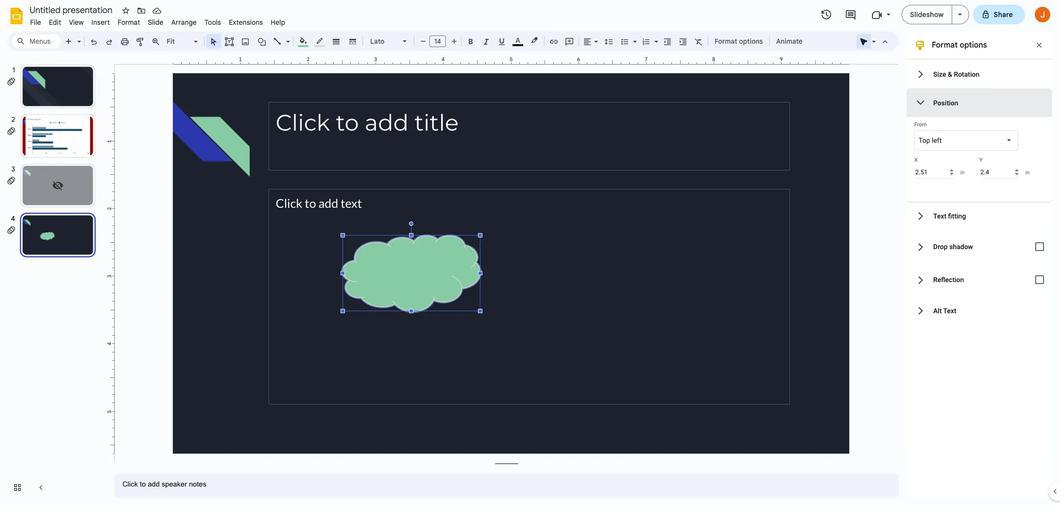 Task type: describe. For each thing, give the bounding box(es) containing it.
Font size field
[[430, 35, 450, 50]]

format options inside the format options button
[[715, 37, 763, 46]]

view
[[69, 18, 84, 27]]

position
[[934, 99, 959, 107]]

insert
[[92, 18, 110, 27]]

edit
[[49, 18, 61, 27]]

tools menu item
[[201, 17, 225, 28]]

shadow
[[950, 243, 974, 251]]

toggle shadow image
[[1031, 237, 1050, 257]]

insert image image
[[240, 35, 251, 48]]

text fitting
[[934, 212, 967, 220]]

reflection
[[934, 276, 965, 284]]

0 vertical spatial text
[[934, 212, 947, 220]]

drop
[[934, 243, 948, 251]]

presentation options image
[[958, 14, 962, 16]]

from
[[915, 122, 927, 128]]

format options inside format options section
[[932, 40, 988, 50]]

format options application
[[0, 0, 1061, 506]]

share button
[[974, 5, 1026, 24]]

arrange menu item
[[167, 17, 201, 28]]

position tab
[[907, 88, 1053, 117]]

menu bar banner
[[0, 0, 1061, 506]]

arrange
[[171, 18, 197, 27]]

file
[[30, 18, 41, 27]]

menu bar inside menu bar banner
[[26, 13, 289, 29]]

fitting
[[949, 212, 967, 220]]

format options section
[[907, 32, 1053, 498]]

text fitting tab
[[907, 202, 1053, 230]]

insert menu item
[[88, 17, 114, 28]]

format options button
[[711, 34, 768, 49]]

edit menu item
[[45, 17, 65, 28]]

file menu item
[[26, 17, 45, 28]]

extensions menu item
[[225, 17, 267, 28]]

navigation inside format options application
[[0, 55, 107, 506]]

fill color: light 2 #82c7a5, close to light cyan 1 image
[[298, 35, 309, 47]]

format inside section
[[932, 40, 958, 50]]

mode and view toolbar
[[857, 32, 894, 51]]

format inside button
[[715, 37, 738, 46]]

help menu item
[[267, 17, 289, 28]]

shape image
[[256, 35, 268, 48]]

format menu item
[[114, 17, 144, 28]]

view menu item
[[65, 17, 88, 28]]

Font size text field
[[430, 35, 446, 47]]

Rename text field
[[26, 4, 118, 16]]

drop shadow tab
[[907, 230, 1053, 263]]

x
[[915, 157, 918, 163]]

animate
[[777, 37, 803, 46]]

line & paragraph spacing image
[[604, 35, 615, 48]]

1 vertical spatial text
[[944, 307, 957, 315]]

lato
[[370, 37, 385, 46]]

reflection tab
[[907, 263, 1053, 297]]



Task type: locate. For each thing, give the bounding box(es) containing it.
border weight option
[[331, 35, 342, 48]]

slideshow
[[911, 10, 944, 19]]

1 in from the left
[[961, 169, 965, 176]]

1 horizontal spatial in
[[1026, 169, 1030, 176]]

Zoom text field
[[165, 35, 193, 48]]

border color: dark 2 light gray 1 image
[[314, 35, 325, 47]]

1 horizontal spatial format
[[715, 37, 738, 46]]

menu bar
[[26, 13, 289, 29]]

in right y position, measured in inches. value must be between -58712 and 58712 text field
[[1026, 169, 1030, 176]]

in for x
[[961, 169, 965, 176]]

top
[[919, 137, 931, 144]]

rotation
[[954, 70, 980, 78]]

alt text tab
[[907, 297, 1053, 325]]

slide
[[148, 18, 164, 27]]

size & rotation
[[934, 70, 980, 78]]

left
[[932, 137, 942, 144]]

navigation
[[0, 55, 107, 506]]

options up "size & rotation" tab
[[960, 40, 988, 50]]

menu bar containing file
[[26, 13, 289, 29]]

options left animate
[[740, 37, 763, 46]]

text left the "fitting" at the top right
[[934, 212, 947, 220]]

format inside menu item
[[118, 18, 140, 27]]

slide menu item
[[144, 17, 167, 28]]

tools
[[205, 18, 221, 27]]

Toggle shadow checkbox
[[1031, 237, 1050, 257]]

top left option
[[919, 136, 942, 145]]

Zoom field
[[164, 35, 202, 49]]

in
[[961, 169, 965, 176], [1026, 169, 1030, 176]]

2 horizontal spatial format
[[932, 40, 958, 50]]

alt
[[934, 307, 942, 315]]

main toolbar
[[35, 0, 808, 459]]

Toggle reflection checkbox
[[1031, 270, 1050, 290]]

highlight color image
[[529, 35, 540, 46]]

options inside format options section
[[960, 40, 988, 50]]

text right alt
[[944, 307, 957, 315]]

2 in from the left
[[1026, 169, 1030, 176]]

animate button
[[772, 34, 807, 49]]

alt text
[[934, 307, 957, 315]]

1 horizontal spatial format options
[[932, 40, 988, 50]]

text color image
[[513, 35, 524, 46]]

in for y
[[1026, 169, 1030, 176]]

size
[[934, 70, 947, 78]]

0 horizontal spatial in
[[961, 169, 965, 176]]

y
[[980, 157, 983, 163]]

1 horizontal spatial options
[[960, 40, 988, 50]]

toggle reflection image
[[1031, 270, 1050, 290]]

top left
[[919, 137, 942, 144]]

in right the x position, measured in inches. value must be between -58712 and 58712 text box
[[961, 169, 965, 176]]

0 horizontal spatial format
[[118, 18, 140, 27]]

0 horizontal spatial options
[[740, 37, 763, 46]]

select line image
[[284, 35, 290, 38]]

Star checkbox
[[119, 4, 133, 18]]

options
[[740, 37, 763, 46], [960, 40, 988, 50]]

Y position, measured in inches. Value must be between -58712 and 58712 text field
[[980, 166, 1019, 179]]

font list. lato selected. option
[[370, 35, 397, 48]]

options inside the format options button
[[740, 37, 763, 46]]

slideshow button
[[902, 5, 953, 24]]

Menus field
[[12, 35, 61, 48]]

format options
[[715, 37, 763, 46], [932, 40, 988, 50]]

help
[[271, 18, 285, 27]]

share
[[994, 10, 1014, 19]]

size & rotation tab
[[907, 60, 1053, 88]]

live pointer settings image
[[870, 35, 877, 38]]

X position, measured in inches. Value must be between -58712 and 58712 text field
[[915, 166, 954, 179]]

0 horizontal spatial format options
[[715, 37, 763, 46]]

extensions
[[229, 18, 263, 27]]

drop shadow
[[934, 243, 974, 251]]

text
[[934, 212, 947, 220], [944, 307, 957, 315]]

format
[[118, 18, 140, 27], [715, 37, 738, 46], [932, 40, 958, 50]]

&
[[948, 70, 953, 78]]

border dash option
[[347, 35, 359, 48]]

new slide with layout image
[[75, 35, 81, 38]]



Task type: vqa. For each thing, say whether or not it's contained in the screenshot.
Text color 'icon'
yes



